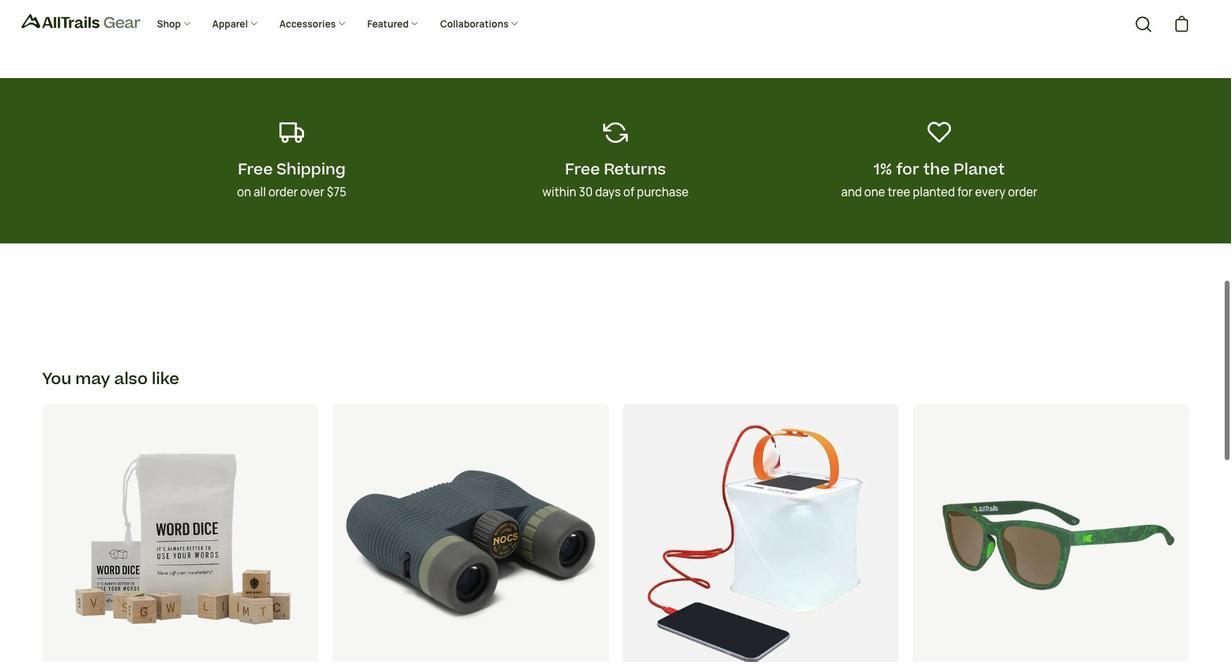 Task type: vqa. For each thing, say whether or not it's contained in the screenshot.
of
yes



Task type: locate. For each thing, give the bounding box(es) containing it.
for left every
[[958, 185, 973, 200]]

order right every
[[1008, 185, 1038, 200]]

2 toggle plus image from the left
[[511, 19, 519, 28]]

2 toggle plus image from the left
[[250, 19, 258, 28]]

toggle plus image inside shop "link"
[[183, 19, 191, 28]]

toggle plus image
[[338, 19, 346, 28], [511, 19, 519, 28]]

toggle plus image inside "apparel" link
[[250, 19, 258, 28]]

over
[[300, 185, 325, 200]]

1% for the planet and one tree planted for every order
[[842, 159, 1038, 200]]

for
[[897, 159, 920, 181], [958, 185, 973, 200]]

toggle plus image
[[183, 19, 191, 28], [250, 19, 258, 28], [411, 19, 419, 28]]

free inside the free shipping on all order over $75
[[238, 159, 273, 181]]

toggle plus image left collaborations
[[411, 19, 419, 28]]

toggle plus image left accessories at the top left of the page
[[250, 19, 258, 28]]

order right all
[[268, 185, 298, 200]]

accessories link
[[269, 7, 357, 42]]

free up the 30
[[565, 159, 600, 181]]

planted
[[913, 185, 955, 200]]

order inside the 1% for the planet and one tree planted for every order
[[1008, 185, 1038, 200]]

apparel link
[[202, 7, 269, 42]]

may
[[75, 368, 110, 391]]

tree
[[888, 185, 911, 200]]

0 horizontal spatial free
[[238, 159, 273, 181]]

toggle plus image inside featured link
[[411, 19, 419, 28]]

order
[[268, 185, 298, 200], [1008, 185, 1038, 200]]

1 horizontal spatial toggle plus image
[[250, 19, 258, 28]]

1 vertical spatial for
[[958, 185, 973, 200]]

0 horizontal spatial order
[[268, 185, 298, 200]]

free shipping on all order over $75
[[237, 159, 347, 200]]

free
[[238, 159, 273, 181], [565, 159, 600, 181]]

3 toggle plus image from the left
[[411, 19, 419, 28]]

free returns within 30 days of purchase
[[543, 159, 689, 200]]

1 toggle plus image from the left
[[338, 19, 346, 28]]

all
[[254, 185, 266, 200]]

toggle plus image left apparel
[[183, 19, 191, 28]]

0 horizontal spatial for
[[897, 159, 920, 181]]

1 toggle plus image from the left
[[183, 19, 191, 28]]

0 horizontal spatial toggle plus image
[[183, 19, 191, 28]]

toggle plus image for shop
[[183, 19, 191, 28]]

1 free from the left
[[238, 159, 273, 181]]

2 horizontal spatial toggle plus image
[[411, 19, 419, 28]]

1 horizontal spatial order
[[1008, 185, 1038, 200]]

toggle plus image inside accessories link
[[338, 19, 346, 28]]

1 horizontal spatial toggle plus image
[[511, 19, 519, 28]]

1 order from the left
[[268, 185, 298, 200]]

for up 'tree'
[[897, 159, 920, 181]]

apparel
[[212, 18, 250, 30]]

free up all
[[238, 159, 273, 181]]

free for free returns
[[565, 159, 600, 181]]

2 order from the left
[[1008, 185, 1038, 200]]

on
[[237, 185, 251, 200]]

featured link
[[357, 7, 430, 42]]

0 horizontal spatial toggle plus image
[[338, 19, 346, 28]]

like
[[152, 368, 179, 391]]

you may also like
[[42, 368, 179, 391]]

within
[[543, 185, 577, 200]]

1 horizontal spatial free
[[565, 159, 600, 181]]

toggle plus image inside collaborations link
[[511, 19, 519, 28]]

2 free from the left
[[565, 159, 600, 181]]

free inside free returns within 30 days of purchase
[[565, 159, 600, 181]]

shipping
[[277, 159, 346, 181]]

30
[[579, 185, 593, 200]]

also
[[114, 368, 148, 391]]



Task type: describe. For each thing, give the bounding box(es) containing it.
featured
[[368, 18, 411, 30]]

collaborations
[[440, 18, 511, 30]]

toggle plus image for apparel
[[250, 19, 258, 28]]

accessories
[[280, 18, 338, 30]]

free for free shipping
[[238, 159, 273, 181]]

returns
[[604, 159, 666, 181]]

you
[[42, 368, 71, 391]]

days
[[595, 185, 621, 200]]

collaborations link
[[430, 7, 530, 42]]

$75
[[327, 185, 347, 200]]

and
[[842, 185, 862, 200]]

toggle plus image for accessories
[[338, 19, 346, 28]]

toggle plus image for featured
[[411, 19, 419, 28]]

toggle plus image for collaborations
[[511, 19, 519, 28]]

0 vertical spatial for
[[897, 159, 920, 181]]

1%
[[874, 159, 893, 181]]

purchase
[[637, 185, 689, 200]]

every
[[976, 185, 1006, 200]]

order inside the free shipping on all order over $75
[[268, 185, 298, 200]]

shop link
[[146, 7, 202, 42]]

of
[[624, 185, 635, 200]]

1 horizontal spatial for
[[958, 185, 973, 200]]

planet
[[954, 159, 1005, 181]]

the
[[924, 159, 950, 181]]

shop
[[157, 18, 183, 30]]

one
[[865, 185, 886, 200]]



